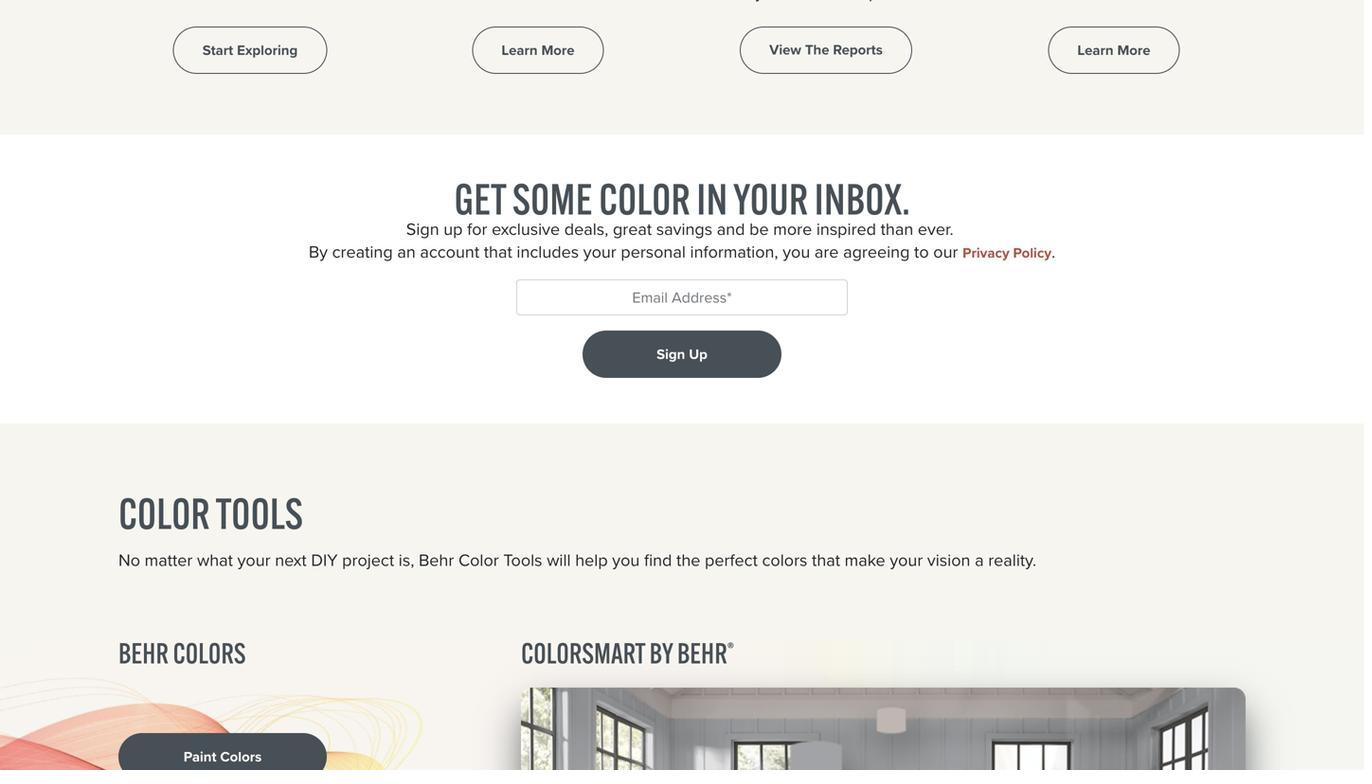 Task type: vqa. For each thing, say whether or not it's contained in the screenshot.
YELLOWS
no



Task type: locate. For each thing, give the bounding box(es) containing it.
agreeing
[[843, 239, 910, 265]]

start exploring
[[202, 40, 298, 61]]

will
[[547, 548, 571, 573]]

color
[[459, 548, 499, 573]]

sign
[[406, 217, 439, 242], [657, 344, 685, 365]]

you inside color tools no matter what your next diy project  is, behr color tools will help you find the perfect colors that make your vision a reality.
[[612, 548, 640, 573]]

0 horizontal spatial more
[[541, 40, 575, 61]]

0 vertical spatial you
[[783, 239, 810, 265]]

1 horizontal spatial learn more link
[[1048, 27, 1180, 74]]

0 vertical spatial color
[[599, 173, 690, 226]]

start
[[202, 40, 233, 61]]

0 horizontal spatial learn
[[502, 40, 538, 61]]

and
[[717, 217, 745, 242]]

is,
[[399, 548, 414, 573]]

1 vertical spatial sign
[[657, 344, 685, 365]]

1 learn more from the left
[[502, 40, 575, 61]]

1 horizontal spatial color
[[599, 173, 690, 226]]

make
[[845, 548, 886, 573]]

you
[[783, 239, 810, 265], [612, 548, 640, 573]]

that left make
[[812, 548, 840, 573]]

1 more from the left
[[541, 40, 575, 61]]

your right make
[[890, 548, 923, 573]]

behr left colors
[[118, 635, 169, 671]]

vision
[[927, 548, 971, 573]]

information,
[[690, 239, 778, 265]]

0 horizontal spatial that
[[484, 239, 512, 265]]

sign inside sign up button
[[657, 344, 685, 365]]

1 vertical spatial you
[[612, 548, 640, 573]]

behr
[[118, 635, 169, 671], [677, 635, 728, 671]]

great
[[613, 217, 652, 242]]

your left next
[[237, 548, 271, 573]]

paint colors link
[[118, 733, 327, 770]]

behr right by
[[677, 635, 728, 671]]

be
[[750, 217, 769, 242]]

than
[[881, 217, 914, 242]]

more
[[541, 40, 575, 61], [1117, 40, 1151, 61]]

that
[[484, 239, 512, 265], [812, 548, 840, 573]]

view
[[769, 39, 802, 60]]

2 horizontal spatial your
[[890, 548, 923, 573]]

colors
[[173, 635, 246, 671]]

learn more
[[502, 40, 575, 61], [1078, 40, 1151, 61]]

you left find
[[612, 548, 640, 573]]

0 vertical spatial sign
[[406, 217, 439, 242]]

2 learn more from the left
[[1078, 40, 1151, 61]]

sign for up
[[406, 217, 439, 242]]

1 horizontal spatial learn
[[1078, 40, 1114, 61]]

0 horizontal spatial your
[[237, 548, 271, 573]]

your right includes
[[583, 239, 617, 265]]

learn more link
[[472, 27, 604, 74], [1048, 27, 1180, 74]]

sign left the "up"
[[657, 344, 685, 365]]

your
[[583, 239, 617, 265], [237, 548, 271, 573], [890, 548, 923, 573]]

sign up for exclusive deals, great savings and be more inspired than ever. by creating an account that includes your personal information, you are agreeing to our privacy policy .
[[309, 217, 1056, 265]]

0 horizontal spatial behr
[[118, 635, 169, 671]]

color
[[599, 173, 690, 226], [118, 487, 210, 540]]

1 horizontal spatial your
[[583, 239, 617, 265]]

more
[[773, 217, 812, 242]]

color up personal
[[599, 173, 690, 226]]

sign left up
[[406, 217, 439, 242]]

up
[[444, 217, 463, 242]]

2 more from the left
[[1117, 40, 1151, 61]]

1 vertical spatial that
[[812, 548, 840, 573]]

1 horizontal spatial you
[[783, 239, 810, 265]]

savings
[[656, 217, 713, 242]]

learn
[[502, 40, 538, 61], [1078, 40, 1114, 61]]

matter
[[145, 548, 193, 573]]

a
[[975, 548, 984, 573]]

tools
[[216, 487, 303, 540]]

color up matter
[[118, 487, 210, 540]]

get some color in your inbox.
[[454, 173, 910, 226]]

0 vertical spatial that
[[484, 239, 512, 265]]

sign inside sign up for exclusive deals, great savings and be more inspired than ever. by creating an account that includes your personal information, you are agreeing to our privacy policy .
[[406, 217, 439, 242]]

0 horizontal spatial learn more
[[502, 40, 575, 61]]

that right account
[[484, 239, 512, 265]]

1 vertical spatial color
[[118, 487, 210, 540]]

colorsmart by behr ®
[[521, 635, 734, 671]]

paint colors
[[184, 747, 262, 767]]

our
[[934, 239, 958, 265]]

more for second learn more link from the left
[[1117, 40, 1151, 61]]

what
[[197, 548, 233, 573]]

exploring
[[237, 40, 298, 61]]

by
[[309, 239, 328, 265]]

your
[[733, 173, 808, 226]]

1 horizontal spatial more
[[1117, 40, 1151, 61]]

learn for 2nd learn more link from the right
[[502, 40, 538, 61]]

help
[[575, 548, 608, 573]]

up
[[689, 344, 708, 365]]

you left are
[[783, 239, 810, 265]]

start exploring link
[[173, 27, 327, 74]]

next
[[275, 548, 307, 573]]

0 horizontal spatial sign
[[406, 217, 439, 242]]

project
[[342, 548, 394, 573]]

behr
[[419, 548, 454, 573]]

1 horizontal spatial learn more
[[1078, 40, 1151, 61]]

1 horizontal spatial sign
[[657, 344, 685, 365]]

includes
[[517, 239, 579, 265]]

for
[[467, 217, 487, 242]]

0 horizontal spatial learn more link
[[472, 27, 604, 74]]

1 horizontal spatial that
[[812, 548, 840, 573]]

privacy policy link
[[963, 243, 1052, 264]]

1 learn from the left
[[502, 40, 538, 61]]

0 horizontal spatial color
[[118, 487, 210, 540]]

sign up
[[657, 344, 708, 365]]

2 learn from the left
[[1078, 40, 1114, 61]]

1 horizontal spatial behr
[[677, 635, 728, 671]]

learn for second learn more link from the left
[[1078, 40, 1114, 61]]

0 horizontal spatial you
[[612, 548, 640, 573]]



Task type: describe. For each thing, give the bounding box(es) containing it.
ever.
[[918, 217, 954, 242]]

creating
[[332, 239, 393, 265]]

1 learn more link from the left
[[472, 27, 604, 74]]

perfect
[[705, 548, 758, 573]]

inspired
[[817, 217, 876, 242]]

policy
[[1013, 243, 1052, 264]]

privacy
[[963, 243, 1010, 264]]

sign for up
[[657, 344, 685, 365]]

1 behr from the left
[[118, 635, 169, 671]]

sign up button
[[583, 331, 782, 378]]

.
[[1052, 239, 1056, 265]]

to
[[914, 239, 929, 265]]

colorsmart
[[521, 635, 645, 671]]

personal
[[621, 239, 686, 265]]

®
[[728, 638, 734, 660]]

reality.
[[988, 548, 1037, 573]]

your inside sign up for exclusive deals, great savings and be more inspired than ever. by creating an account that includes your personal information, you are agreeing to our privacy policy .
[[583, 239, 617, 265]]

colors
[[762, 548, 808, 573]]

inbox.
[[815, 173, 910, 226]]

are
[[815, 239, 839, 265]]

the
[[677, 548, 701, 573]]

find
[[644, 548, 672, 573]]

deals,
[[564, 217, 609, 242]]

no
[[118, 548, 140, 573]]

view the reports
[[769, 39, 883, 60]]

colors
[[220, 747, 262, 767]]

that inside color tools no matter what your next diy project  is, behr color tools will help you find the perfect colors that make your vision a reality.
[[812, 548, 840, 573]]

an
[[397, 239, 416, 265]]

some
[[513, 173, 593, 226]]

account
[[420, 239, 480, 265]]

exclusive
[[492, 217, 560, 242]]

you inside sign up for exclusive deals, great savings and be more inspired than ever. by creating an account that includes your personal information, you are agreeing to our privacy policy .
[[783, 239, 810, 265]]

diy
[[311, 548, 338, 573]]

2 behr from the left
[[677, 635, 728, 671]]

learn more for second learn more link from the left
[[1078, 40, 1151, 61]]

learn more for 2nd learn more link from the right
[[502, 40, 575, 61]]

tools
[[503, 548, 542, 573]]

by
[[650, 635, 673, 671]]

that inside sign up for exclusive deals, great savings and be more inspired than ever. by creating an account that includes your personal information, you are agreeing to our privacy policy .
[[484, 239, 512, 265]]

in
[[697, 173, 728, 226]]

Email Address* email field
[[516, 280, 848, 316]]

more for 2nd learn more link from the right
[[541, 40, 575, 61]]

color inside color tools no matter what your next diy project  is, behr color tools will help you find the perfect colors that make your vision a reality.
[[118, 487, 210, 540]]

color tools no matter what your next diy project  is, behr color tools will help you find the perfect colors that make your vision a reality.
[[118, 487, 1037, 573]]

behr colors
[[118, 635, 246, 671]]

2 learn more link from the left
[[1048, 27, 1180, 74]]

reports
[[833, 39, 883, 60]]

view the reports link
[[740, 26, 912, 74]]

the
[[805, 39, 830, 60]]

paint
[[184, 747, 217, 767]]

get
[[454, 173, 506, 226]]



